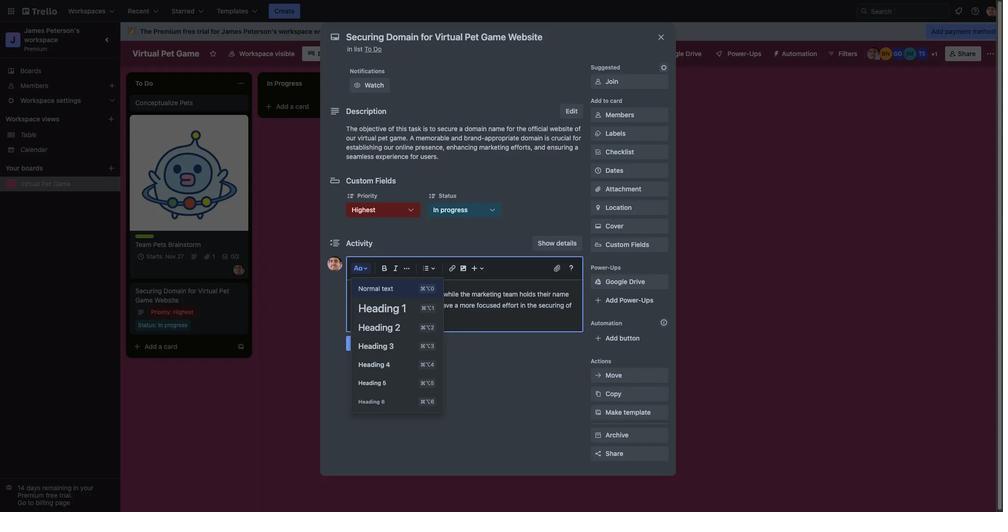 Task type: describe. For each thing, give the bounding box(es) containing it.
objective
[[359, 125, 387, 133]]

sm image down seamless
[[346, 191, 355, 201]]

1 team from the top
[[135, 235, 150, 241]]

virtual inside the board name text field
[[133, 49, 159, 58]]

0 notifications image
[[953, 6, 964, 17]]

tara schultz (taraschultz7) image
[[916, 47, 929, 60]]

bold ⌘b image
[[379, 263, 390, 274]]

1 for + 1
[[935, 51, 938, 57]]

for up appropriate
[[507, 125, 515, 133]]

⌘⌥6
[[421, 399, 435, 405]]

1 horizontal spatial domain
[[465, 125, 487, 133]]

the inside the objective of this task is to secure a domain name for the official website of our virtual pet game. a memorable and brand-appropriate domain is crucial for establishing our online presence, enhancing marketing efforts, and ensuring a seamless experience for users.
[[517, 125, 526, 133]]

0 horizontal spatial pet
[[42, 180, 51, 188]]

custom fields inside "button"
[[606, 241, 649, 248]]

effort
[[502, 301, 519, 309]]

1 vertical spatial progress
[[164, 322, 188, 329]]

james inside james peterson's workspace premium
[[24, 26, 45, 34]]

0 vertical spatial our
[[346, 134, 356, 142]]

0 horizontal spatial table
[[20, 131, 36, 139]]

show menu image
[[986, 49, 996, 58]]

virtual inside "securing domain for virtual pet game website"
[[198, 287, 218, 295]]

link image
[[447, 263, 458, 274]]

1 horizontal spatial share
[[958, 50, 976, 57]]

show details
[[538, 239, 577, 247]]

gary orlando (garyorlando) image
[[892, 47, 905, 60]]

page
[[55, 499, 70, 507]]

1 vertical spatial drive
[[629, 278, 645, 285]]

boards
[[20, 67, 41, 75]]

heading 1
[[359, 302, 407, 315]]

free inside banner
[[183, 27, 195, 35]]

sm image inside checklist link
[[594, 147, 603, 157]]

marketing inside we may put this task on hold while the marketing team holds their name contest, this will allow us to have a more focused effort in the securing of our domain name.
[[472, 290, 501, 298]]

for inside banner
[[211, 27, 220, 35]]

fields inside "button"
[[631, 241, 649, 248]]

1 vertical spatial and
[[534, 143, 546, 151]]

heading 2
[[359, 322, 401, 333]]

pet inside the board name text field
[[161, 49, 174, 58]]

a
[[410, 134, 414, 142]]

for down online
[[410, 152, 419, 160]]

2 inside heading 1 group
[[395, 322, 401, 333]]

securing domain for virtual pet game website
[[135, 287, 229, 304]]

contest,
[[356, 301, 381, 309]]

workspace for workspace views
[[6, 115, 40, 123]]

put
[[382, 290, 391, 298]]

join
[[606, 77, 619, 85]]

in progress
[[433, 206, 468, 214]]

cover link
[[591, 219, 669, 234]]

their
[[538, 290, 551, 298]]

1 horizontal spatial power-
[[620, 296, 641, 304]]

star or unstar board image
[[210, 50, 217, 57]]

pet inside "securing domain for virtual pet game website"
[[219, 287, 229, 295]]

0 horizontal spatial fields
[[375, 177, 396, 185]]

james inside banner
[[221, 27, 242, 35]]

team
[[503, 290, 518, 298]]

sm image inside watch button
[[353, 81, 362, 90]]

sm image for suggested
[[660, 63, 669, 72]]

sm image for make template
[[594, 408, 603, 417]]

our inside we may put this task on hold while the marketing team holds their name contest, this will allow us to have a more focused effort in the securing of our domain name.
[[356, 312, 366, 320]]

for inside "securing domain for virtual pet game website"
[[188, 287, 196, 295]]

dates button
[[591, 163, 669, 178]]

go to billing page link
[[18, 499, 70, 507]]

to do link
[[365, 45, 382, 53]]

14 inside banner
[[340, 27, 348, 35]]

1 vertical spatial our
[[384, 143, 394, 151]]

james peterson's workspace link
[[24, 26, 81, 44]]

0 vertical spatial members link
[[0, 78, 120, 93]]

0
[[231, 253, 234, 260]]

1 vertical spatial 1
[[212, 253, 215, 260]]

1 vertical spatial virtual
[[20, 180, 40, 188]]

0 horizontal spatial custom fields
[[346, 177, 396, 185]]

create a view image
[[108, 115, 115, 123]]

go
[[18, 499, 26, 507]]

italic ⌘i image
[[390, 263, 401, 274]]

location
[[606, 203, 632, 211]]

for right crucial
[[573, 134, 581, 142]]

users.
[[420, 152, 439, 160]]

copy link
[[591, 387, 669, 401]]

heading for heading 1
[[359, 302, 400, 315]]

lists image
[[420, 263, 431, 274]]

0 horizontal spatial james peterson (jamespeterson93) image
[[234, 264, 245, 275]]

0 horizontal spatial james peterson (jamespeterson93) image
[[867, 47, 880, 60]]

to
[[365, 45, 372, 53]]

heading for heading 4
[[359, 361, 385, 368]]

0 horizontal spatial power-
[[591, 264, 610, 271]]

0 horizontal spatial google drive
[[606, 278, 645, 285]]

0 horizontal spatial automation
[[591, 320, 622, 327]]

allow
[[406, 301, 421, 309]]

description
[[346, 107, 387, 115]]

virtual pet game inside the board name text field
[[133, 49, 199, 58]]

2 vertical spatial ups
[[641, 296, 654, 304]]

filters
[[839, 50, 858, 57]]

checklist link
[[591, 145, 669, 159]]

a inside we may put this task on hold while the marketing team holds their name contest, this will allow us to have a more focused effort in the securing of our domain name.
[[455, 301, 458, 309]]

2 team from the top
[[135, 241, 151, 248]]

add a card for create from template… image
[[276, 102, 309, 110]]

priority : highest
[[151, 309, 193, 316]]

your boards
[[6, 164, 43, 172]]

0 vertical spatial custom
[[346, 177, 374, 185]]

add payment method link
[[926, 24, 1002, 39]]

workspace visible
[[239, 50, 295, 57]]

while
[[444, 290, 459, 298]]

free inside 14 days remaining in your premium free trial. go to billing page
[[46, 491, 58, 499]]

add power-ups
[[606, 296, 654, 304]]

add payment method
[[932, 27, 996, 35]]

1 vertical spatial calendar
[[20, 146, 47, 153]]

1 horizontal spatial highest
[[352, 206, 376, 214]]

2 horizontal spatial card
[[610, 97, 623, 104]]

remaining
[[42, 484, 72, 492]]

priority for priority : highest
[[151, 309, 170, 316]]

suggested
[[591, 64, 620, 71]]

members for bottommost members link
[[606, 111, 634, 119]]

edit
[[566, 107, 578, 115]]

sm image up in progress
[[428, 191, 437, 201]]

save button
[[346, 336, 372, 351]]

hold
[[429, 290, 442, 298]]

create from template… image
[[369, 103, 376, 110]]

add a card for create from template… icon
[[145, 342, 178, 350]]

crucial
[[551, 134, 571, 142]]

⌘⌥3
[[421, 343, 435, 349]]

move
[[606, 371, 622, 379]]

status for status
[[439, 192, 457, 199]]

sm image for members
[[594, 110, 603, 120]]

14 days remaining in your premium free trial. go to billing page
[[18, 484, 94, 507]]

0 horizontal spatial calendar link
[[20, 145, 115, 154]]

0 vertical spatial is
[[423, 125, 428, 133]]

name inside we may put this task on hold while the marketing team holds their name contest, this will allow us to have a more focused effort in the securing of our domain name.
[[553, 290, 569, 298]]

0 vertical spatial table link
[[343, 46, 381, 61]]

sm image for archive
[[594, 431, 603, 440]]

1 horizontal spatial james peterson (jamespeterson93) image
[[328, 256, 342, 271]]

heading for heading 3
[[359, 342, 388, 350]]

virtual
[[358, 134, 376, 142]]

1 horizontal spatial in
[[433, 206, 439, 214]]

create
[[274, 7, 295, 15]]

open information menu image
[[971, 6, 980, 16]]

task
[[151, 235, 164, 241]]

2 horizontal spatial of
[[575, 125, 581, 133]]

: for status
[[155, 322, 157, 329]]

/
[[234, 253, 236, 260]]

in inside we may put this task on hold while the marketing team holds their name contest, this will allow us to have a more focused effort in the securing of our domain name.
[[521, 301, 526, 309]]

custom fields button
[[591, 240, 669, 249]]

save
[[352, 339, 367, 347]]

0 horizontal spatial share
[[606, 450, 623, 457]]

1 vertical spatial share button
[[591, 446, 669, 461]]

2 horizontal spatial domain
[[521, 134, 543, 142]]

ensuring
[[547, 143, 573, 151]]

status : in progress
[[138, 322, 188, 329]]

days.
[[351, 27, 368, 35]]

game.
[[390, 134, 408, 142]]

attachment
[[606, 185, 642, 193]]

payment
[[945, 27, 971, 35]]

move link
[[591, 368, 669, 383]]

power- inside button
[[728, 50, 750, 57]]

sm image inside location link
[[594, 203, 603, 212]]

watch button
[[350, 78, 390, 93]]

1 horizontal spatial calendar link
[[383, 46, 432, 61]]

power-ups inside button
[[728, 50, 762, 57]]

1 vertical spatial in
[[158, 322, 163, 329]]

workspace for workspace visible
[[239, 50, 273, 57]]

presence,
[[415, 143, 445, 151]]

1 vertical spatial the
[[461, 290, 470, 298]]

make template
[[606, 408, 651, 416]]

google drive inside button
[[662, 50, 702, 57]]

0 vertical spatial pets
[[180, 99, 193, 107]]

priority for priority
[[357, 192, 377, 199]]

domain
[[164, 287, 186, 295]]

securing domain for virtual pet game website link
[[135, 286, 243, 305]]

starts: nov 27
[[146, 253, 184, 260]]

days
[[26, 484, 40, 492]]

text styles image
[[353, 263, 364, 274]]

game inside virtual pet game link
[[53, 180, 71, 188]]

domain inside we may put this task on hold while the marketing team holds their name contest, this will allow us to have a more focused effort in the securing of our domain name.
[[368, 312, 390, 320]]

of inside we may put this task on hold while the marketing team holds their name contest, this will allow us to have a more focused effort in the securing of our domain name.
[[566, 301, 572, 309]]

2 vertical spatial this
[[382, 301, 393, 309]]

ends
[[314, 27, 329, 35]]

create button
[[269, 4, 300, 19]]

sm image for copy
[[594, 389, 603, 399]]

peterson's inside banner
[[244, 27, 277, 35]]

list
[[354, 45, 363, 53]]

show details link
[[532, 236, 583, 251]]

0 horizontal spatial of
[[388, 125, 394, 133]]

archive link
[[591, 428, 669, 443]]

+
[[932, 51, 935, 57]]

actions
[[591, 358, 612, 365]]

2 horizontal spatial the
[[527, 301, 537, 309]]

to inside 14 days remaining in your premium free trial. go to billing page
[[28, 499, 34, 507]]

0 horizontal spatial table link
[[20, 130, 115, 140]]

enhancing
[[447, 143, 478, 151]]

memorable
[[416, 134, 450, 142]]

views
[[42, 115, 59, 123]]

billing
[[36, 499, 53, 507]]

: for priority
[[170, 309, 172, 316]]

make
[[606, 408, 622, 416]]

1 horizontal spatial watch
[[391, 339, 410, 347]]



Task type: vqa. For each thing, say whether or not it's contained in the screenshot.
"Create" associated with Create a board
no



Task type: locate. For each thing, give the bounding box(es) containing it.
to right the go
[[28, 499, 34, 507]]

sm image inside archive link
[[594, 431, 603, 440]]

0 horizontal spatial and
[[451, 134, 462, 142]]

2 horizontal spatial our
[[384, 143, 394, 151]]

heading left 5
[[359, 380, 381, 387]]

to inside the objective of this task is to secure a domain name for the official website of our virtual pet game. a memorable and brand-appropriate domain is crucial for establishing our online presence, enhancing marketing efforts, and ensuring a seamless experience for users.
[[430, 125, 436, 133]]

Search field
[[868, 4, 949, 18]]

2 vertical spatial game
[[135, 296, 153, 304]]

1 horizontal spatial automation
[[782, 50, 817, 57]]

free
[[183, 27, 195, 35], [46, 491, 58, 499]]

2 vertical spatial pet
[[219, 287, 229, 295]]

1 vertical spatial members link
[[591, 108, 669, 122]]

of right website
[[575, 125, 581, 133]]

sm image inside cover link
[[594, 222, 603, 231]]

calendar right do
[[399, 50, 426, 57]]

task inside we may put this task on hold while the marketing team holds their name contest, this will allow us to have a more focused effort in the securing of our domain name.
[[406, 290, 418, 298]]

2 horizontal spatial power-
[[728, 50, 750, 57]]

card for create from template… icon
[[164, 342, 178, 350]]

starts:
[[146, 253, 164, 260]]

1 horizontal spatial custom fields
[[606, 241, 649, 248]]

1 vertical spatial ups
[[610, 264, 621, 271]]

details
[[557, 239, 577, 247]]

sm image for automation
[[769, 46, 782, 59]]

this up the game.
[[396, 125, 407, 133]]

⌘⌥4
[[421, 361, 435, 368]]

1 vertical spatial members
[[606, 111, 634, 119]]

this for of
[[396, 125, 407, 133]]

sm image left 'checklist'
[[594, 147, 603, 157]]

name up appropriate
[[489, 125, 505, 133]]

banner
[[120, 22, 1003, 41]]

4 heading from the top
[[359, 361, 385, 368]]

power-ups button
[[709, 46, 767, 61]]

1 horizontal spatial the
[[346, 125, 358, 133]]

1 vertical spatial virtual pet game
[[20, 180, 71, 188]]

our down the contest,
[[356, 312, 366, 320]]

0 vertical spatial add a card button
[[261, 99, 365, 114]]

james peterson (jamespeterson93) image right open information menu 'image' at the top right
[[987, 6, 998, 17]]

add to card
[[591, 97, 623, 104]]

add button button
[[591, 331, 669, 346]]

game down securing
[[135, 296, 153, 304]]

sm image
[[594, 77, 603, 86], [353, 81, 362, 90], [594, 147, 603, 157], [346, 191, 355, 201], [428, 191, 437, 201], [594, 203, 603, 212], [407, 205, 415, 215], [489, 205, 496, 215], [594, 371, 603, 380]]

method
[[973, 27, 996, 35]]

1 horizontal spatial game
[[135, 296, 153, 304]]

sm image down add to card
[[594, 110, 603, 120]]

1 vertical spatial workspace
[[6, 115, 40, 123]]

sm image for google drive
[[594, 277, 603, 286]]

google drive button
[[647, 46, 707, 61]]

in right ends
[[331, 27, 337, 35]]

add button
[[606, 334, 640, 342]]

task up 'a'
[[409, 125, 421, 133]]

Board name text field
[[128, 46, 204, 61]]

2 right 0
[[236, 253, 239, 260]]

0 horizontal spatial share button
[[591, 446, 669, 461]]

heading 4
[[359, 361, 391, 368]]

james right trial
[[221, 27, 242, 35]]

0 horizontal spatial ups
[[610, 264, 621, 271]]

custom
[[346, 177, 374, 185], [606, 241, 630, 248]]

sm image inside move link
[[594, 371, 603, 380]]

text
[[382, 285, 393, 292]]

sm image for labels
[[594, 129, 603, 138]]

and up enhancing
[[451, 134, 462, 142]]

is up memorable
[[423, 125, 428, 133]]

0 vertical spatial calendar
[[399, 50, 426, 57]]

will
[[395, 301, 404, 309]]

sm image for cover
[[594, 222, 603, 231]]

domain up heading 2
[[368, 312, 390, 320]]

0 horizontal spatial :
[[155, 322, 157, 329]]

workspace visible button
[[223, 46, 300, 61]]

open help dialog image
[[566, 263, 577, 274]]

automation left filters 'button'
[[782, 50, 817, 57]]

⌘⌥5
[[421, 380, 435, 386]]

pets
[[180, 99, 193, 107], [153, 241, 166, 248]]

status
[[439, 192, 457, 199], [138, 322, 155, 329]]

banner containing 🎉
[[120, 22, 1003, 41]]

normal
[[359, 285, 380, 292]]

0 horizontal spatial 2
[[236, 253, 239, 260]]

1 heading from the top
[[359, 302, 400, 315]]

0 vertical spatial custom fields
[[346, 177, 396, 185]]

our left "virtual" on the left of the page
[[346, 134, 356, 142]]

1 horizontal spatial name
[[553, 290, 569, 298]]

primary element
[[0, 0, 1003, 22]]

the
[[517, 125, 526, 133], [461, 290, 470, 298], [527, 301, 537, 309]]

1 horizontal spatial 2
[[395, 322, 401, 333]]

add inside button
[[606, 334, 618, 342]]

1 vertical spatial this
[[393, 290, 404, 298]]

sm image right the power-ups button
[[769, 46, 782, 59]]

archive
[[606, 431, 629, 439]]

workspace inside james peterson's workspace premium
[[24, 36, 58, 44]]

workspace views
[[6, 115, 59, 123]]

0 vertical spatial game
[[176, 49, 199, 58]]

14 left days. in the left top of the page
[[340, 27, 348, 35]]

0 horizontal spatial add a card
[[145, 342, 178, 350]]

1 vertical spatial is
[[545, 134, 550, 142]]

pets inside team task team pets brainstorm
[[153, 241, 166, 248]]

heading for heading 5
[[359, 380, 381, 387]]

holds
[[520, 290, 536, 298]]

workspace down "🎉 the premium free trial for james peterson's workspace ends in 14 days." on the top
[[239, 50, 273, 57]]

james peterson (jamespeterson93) image down the /
[[234, 264, 245, 275]]

None text field
[[342, 29, 647, 45]]

to down the join
[[603, 97, 609, 104]]

sm image inside join link
[[594, 77, 603, 86]]

in down holds
[[521, 301, 526, 309]]

us
[[423, 301, 430, 309]]

search image
[[861, 7, 868, 15]]

boards
[[21, 164, 43, 172]]

fields down experience
[[375, 177, 396, 185]]

0 horizontal spatial google
[[606, 278, 628, 285]]

0 horizontal spatial workspace
[[24, 36, 58, 44]]

workspace down create button
[[279, 27, 312, 35]]

table
[[359, 50, 376, 57], [20, 131, 36, 139]]

sm image left copy
[[594, 389, 603, 399]]

this down put
[[382, 301, 393, 309]]

1 vertical spatial power-
[[591, 264, 610, 271]]

ups up add button button
[[641, 296, 654, 304]]

power-
[[728, 50, 750, 57], [591, 264, 610, 271], [620, 296, 641, 304]]

1 horizontal spatial table link
[[343, 46, 381, 61]]

0 horizontal spatial the
[[140, 27, 152, 35]]

add board image
[[108, 165, 115, 172]]

workspace left views
[[6, 115, 40, 123]]

sm image left make
[[594, 408, 603, 417]]

1 right tara schultz (taraschultz7) image
[[935, 51, 938, 57]]

attach and insert link image
[[553, 264, 562, 273]]

board
[[318, 50, 336, 57]]

sm image inside copy link
[[594, 389, 603, 399]]

virtual pet game
[[133, 49, 199, 58], [20, 180, 71, 188]]

establishing
[[346, 143, 382, 151]]

0 vertical spatial power-
[[728, 50, 750, 57]]

⌘⌥1
[[422, 305, 435, 311]]

share down add payment method link
[[958, 50, 976, 57]]

2 vertical spatial power-
[[620, 296, 641, 304]]

a
[[290, 102, 294, 110], [459, 125, 463, 133], [575, 143, 578, 151], [455, 301, 458, 309], [159, 342, 162, 350]]

automation inside button
[[782, 50, 817, 57]]

the left objective
[[346, 125, 358, 133]]

0 vertical spatial free
[[183, 27, 195, 35]]

virtual pet game down "🎉"
[[133, 49, 199, 58]]

0 vertical spatial google drive
[[662, 50, 702, 57]]

pet
[[378, 134, 388, 142]]

14
[[340, 27, 348, 35], [18, 484, 25, 492]]

game inside the board name text field
[[176, 49, 199, 58]]

premium inside 14 days remaining in your premium free trial. go to billing page
[[18, 491, 44, 499]]

for right trial
[[211, 27, 220, 35]]

members down boards
[[20, 82, 48, 89]]

drive up add power-ups
[[629, 278, 645, 285]]

brand-
[[464, 134, 485, 142]]

workspace
[[279, 27, 312, 35], [24, 36, 58, 44]]

google inside button
[[662, 50, 684, 57]]

ups
[[750, 50, 762, 57], [610, 264, 621, 271], [641, 296, 654, 304]]

1 horizontal spatial james
[[221, 27, 242, 35]]

1 vertical spatial 14
[[18, 484, 25, 492]]

location link
[[591, 200, 669, 215]]

the left official
[[517, 125, 526, 133]]

custom fields down cover link
[[606, 241, 649, 248]]

virtual down the boards
[[20, 180, 40, 188]]

your boards with 1 items element
[[6, 163, 94, 174]]

and right efforts,
[[534, 143, 546, 151]]

5 heading from the top
[[359, 380, 381, 387]]

our
[[346, 134, 356, 142], [384, 143, 394, 151], [356, 312, 366, 320]]

automation button
[[769, 46, 823, 61]]

to up memorable
[[430, 125, 436, 133]]

in
[[433, 206, 439, 214], [158, 322, 163, 329]]

3 heading from the top
[[359, 342, 388, 350]]

visible
[[275, 50, 295, 57]]

peterson's up "boards" link
[[46, 26, 80, 34]]

custom inside "button"
[[606, 241, 630, 248]]

0 horizontal spatial peterson's
[[46, 26, 80, 34]]

0 vertical spatial share button
[[945, 46, 982, 61]]

: down website
[[170, 309, 172, 316]]

workspace
[[239, 50, 273, 57], [6, 115, 40, 123]]

add a card button for create from template… image
[[261, 99, 365, 114]]

sm image left the join
[[594, 77, 603, 86]]

name up the securing
[[553, 290, 569, 298]]

james right j
[[24, 26, 45, 34]]

nov
[[165, 253, 176, 260]]

status for status : in progress
[[138, 322, 155, 329]]

sm image inside automation button
[[769, 46, 782, 59]]

1 horizontal spatial pets
[[180, 99, 193, 107]]

0 vertical spatial 2
[[236, 253, 239, 260]]

ben nelson (bennelson96) image
[[880, 47, 892, 60]]

our up experience
[[384, 143, 394, 151]]

1 horizontal spatial power-ups
[[728, 50, 762, 57]]

status up in progress
[[439, 192, 457, 199]]

ups left automation button at top right
[[750, 50, 762, 57]]

0 vertical spatial 14
[[340, 27, 348, 35]]

this inside the objective of this task is to secure a domain name for the official website of our virtual pet game. a memorable and brand-appropriate domain is crucial for establishing our online presence, enhancing marketing efforts, and ensuring a seamless experience for users.
[[396, 125, 407, 133]]

share button down archive link
[[591, 446, 669, 461]]

0 vertical spatial members
[[20, 82, 48, 89]]

sm image right in progress
[[489, 205, 496, 215]]

heading left 4
[[359, 361, 385, 368]]

cover
[[606, 222, 624, 230]]

1 horizontal spatial members
[[606, 111, 634, 119]]

premium inside james peterson's workspace premium
[[24, 45, 47, 52]]

1 vertical spatial google
[[606, 278, 628, 285]]

conceptualize
[[135, 99, 178, 107]]

1 horizontal spatial the
[[517, 125, 526, 133]]

james peterson (jamespeterson93) image left text styles image
[[328, 256, 342, 271]]

1 horizontal spatial of
[[566, 301, 572, 309]]

appropriate
[[485, 134, 519, 142]]

calendar link right do
[[383, 46, 432, 61]]

sm image inside members link
[[594, 110, 603, 120]]

1 vertical spatial workspace
[[24, 36, 58, 44]]

1 vertical spatial marketing
[[472, 290, 501, 298]]

focused
[[477, 301, 501, 309]]

domain up brand-
[[465, 125, 487, 133]]

ups inside button
[[750, 50, 762, 57]]

1 horizontal spatial virtual pet game
[[133, 49, 199, 58]]

card for create from template… image
[[295, 102, 309, 110]]

premium inside banner
[[153, 27, 181, 35]]

google drive
[[662, 50, 702, 57], [606, 278, 645, 285]]

james peterson's workspace premium
[[24, 26, 81, 52]]

fields
[[375, 177, 396, 185], [631, 241, 649, 248]]

share down archive
[[606, 450, 623, 457]]

virtual pet game down your boards with 1 items element
[[20, 180, 71, 188]]

of up the game.
[[388, 125, 394, 133]]

trial.
[[59, 491, 73, 499]]

the objective of this task is to secure a domain name for the official website of our virtual pet game. a memorable and brand-appropriate domain is crucial for establishing our online presence, enhancing marketing efforts, and ensuring a seamless experience for users.
[[346, 125, 581, 160]]

labels
[[606, 129, 626, 137]]

virtual down the confetti 'icon'
[[133, 49, 159, 58]]

is
[[423, 125, 428, 133], [545, 134, 550, 142]]

1 horizontal spatial workspace
[[239, 50, 273, 57]]

0 vertical spatial progress
[[441, 206, 468, 214]]

heading left 6
[[359, 399, 380, 405]]

watch down notifications
[[365, 81, 384, 89]]

share
[[958, 50, 976, 57], [606, 450, 623, 457]]

marketing up focused
[[472, 290, 501, 298]]

game inside "securing domain for virtual pet game website"
[[135, 296, 153, 304]]

drive inside button
[[686, 50, 702, 57]]

0 vertical spatial status
[[439, 192, 457, 199]]

calendar up the boards
[[20, 146, 47, 153]]

task for is
[[409, 125, 421, 133]]

progress
[[441, 206, 468, 214], [164, 322, 188, 329]]

sm image down notifications
[[353, 81, 362, 90]]

0 vertical spatial and
[[451, 134, 462, 142]]

to inside we may put this task on hold while the marketing team holds their name contest, this will allow us to have a more focused effort in the securing of our domain name.
[[431, 301, 437, 309]]

🎉
[[128, 27, 136, 35]]

: down priority : highest
[[155, 322, 157, 329]]

0 horizontal spatial calendar
[[20, 146, 47, 153]]

custom fields down seamless
[[346, 177, 396, 185]]

task
[[409, 125, 421, 133], [406, 290, 418, 298]]

create from template… image
[[237, 343, 245, 350]]

confetti image
[[128, 27, 136, 35]]

filters button
[[825, 46, 861, 61]]

heading for heading 2
[[359, 322, 393, 333]]

0 horizontal spatial members link
[[0, 78, 120, 93]]

0 vertical spatial james peterson (jamespeterson93) image
[[987, 6, 998, 17]]

editor toolbar toolbar
[[351, 261, 579, 413]]

add a card button for create from template… icon
[[130, 339, 234, 354]]

1 horizontal spatial table
[[359, 50, 376, 57]]

j
[[10, 34, 16, 45]]

14 left days
[[18, 484, 25, 492]]

0 vertical spatial table
[[359, 50, 376, 57]]

the inside banner
[[140, 27, 152, 35]]

1 vertical spatial add a card button
[[130, 339, 234, 354]]

1 horizontal spatial share button
[[945, 46, 982, 61]]

0 vertical spatial share
[[958, 50, 976, 57]]

3
[[389, 342, 394, 350]]

0 horizontal spatial status
[[138, 322, 155, 329]]

in left your in the left of the page
[[73, 484, 79, 492]]

1 horizontal spatial free
[[183, 27, 195, 35]]

website
[[550, 125, 573, 133]]

workspace inside button
[[239, 50, 273, 57]]

members for the topmost members link
[[20, 82, 48, 89]]

of right the securing
[[566, 301, 572, 309]]

team
[[135, 235, 150, 241], [135, 241, 151, 248]]

sm image inside the labels link
[[594, 129, 603, 138]]

game left star or unstar board image
[[176, 49, 199, 58]]

+ 1
[[932, 51, 938, 57]]

priority down seamless
[[357, 192, 377, 199]]

marketing inside the objective of this task is to secure a domain name for the official website of our virtual pet game. a memorable and brand-appropriate domain is crucial for establishing our online presence, enhancing marketing efforts, and ensuring a seamless experience for users.
[[479, 143, 509, 151]]

1 vertical spatial calendar link
[[20, 145, 115, 154]]

james peterson (jamespeterson93) image
[[328, 256, 342, 271], [234, 264, 245, 275]]

color: bold lime, title: "team task" element
[[135, 235, 164, 241]]

sm image left in progress
[[407, 205, 415, 215]]

in inside banner
[[331, 27, 337, 35]]

jeremy miller (jeremymiller198) image
[[904, 47, 917, 60]]

1 for heading 1
[[402, 302, 407, 315]]

peterson's up 'workspace visible' button
[[244, 27, 277, 35]]

peterson's inside james peterson's workspace premium
[[46, 26, 80, 34]]

in left list
[[347, 45, 352, 53]]

0 vertical spatial premium
[[153, 27, 181, 35]]

heading down may
[[359, 302, 400, 315]]

1 vertical spatial watch
[[391, 339, 410, 347]]

2 horizontal spatial game
[[176, 49, 199, 58]]

workspace inside banner
[[279, 27, 312, 35]]

members link up the labels link
[[591, 108, 669, 122]]

name inside the objective of this task is to secure a domain name for the official website of our virtual pet game. a memorable and brand-appropriate domain is crucial for establishing our online presence, enhancing marketing efforts, and ensuring a seamless experience for users.
[[489, 125, 505, 133]]

1 vertical spatial custom fields
[[606, 241, 649, 248]]

the inside the objective of this task is to secure a domain name for the official website of our virtual pet game. a memorable and brand-appropriate domain is crucial for establishing our online presence, enhancing marketing efforts, and ensuring a seamless experience for users.
[[346, 125, 358, 133]]

1 horizontal spatial google drive
[[662, 50, 702, 57]]

sm image down actions
[[594, 371, 603, 380]]

peterson's
[[46, 26, 80, 34], [244, 27, 277, 35]]

team left task
[[135, 235, 150, 241]]

secure
[[438, 125, 458, 133]]

27
[[177, 253, 184, 260]]

0 vertical spatial the
[[140, 27, 152, 35]]

0 horizontal spatial highest
[[173, 309, 193, 316]]

watch inside button
[[365, 81, 384, 89]]

priority
[[357, 192, 377, 199], [151, 309, 170, 316]]

marketing down appropriate
[[479, 143, 509, 151]]

1 horizontal spatial card
[[295, 102, 309, 110]]

0 vertical spatial ups
[[750, 50, 762, 57]]

sm image left location
[[594, 203, 603, 212]]

securing
[[539, 301, 564, 309]]

0 vertical spatial domain
[[465, 125, 487, 133]]

heading for heading 6
[[359, 399, 380, 405]]

Main content area, start typing to enter text. text field
[[356, 289, 574, 322]]

2 down name.
[[395, 322, 401, 333]]

add inside banner
[[932, 27, 944, 35]]

image image
[[458, 263, 469, 274]]

watch
[[365, 81, 384, 89], [391, 339, 410, 347]]

for right domain
[[188, 287, 196, 295]]

0 horizontal spatial the
[[461, 290, 470, 298]]

1 vertical spatial power-ups
[[591, 264, 621, 271]]

james peterson (jamespeterson93) image
[[987, 6, 998, 17], [867, 47, 880, 60]]

task inside the objective of this task is to secure a domain name for the official website of our virtual pet game. a memorable and brand-appropriate domain is crucial for establishing our online presence, enhancing marketing efforts, and ensuring a seamless experience for users.
[[409, 125, 421, 133]]

1 left us
[[402, 302, 407, 315]]

this
[[396, 125, 407, 133], [393, 290, 404, 298], [382, 301, 393, 309]]

j link
[[6, 32, 20, 47]]

the right "🎉"
[[140, 27, 152, 35]]

5
[[383, 380, 387, 387]]

0 horizontal spatial virtual pet game
[[20, 180, 71, 188]]

sm image
[[769, 46, 782, 59], [660, 63, 669, 72], [594, 110, 603, 120], [594, 129, 603, 138], [594, 222, 603, 231], [594, 277, 603, 286], [594, 389, 603, 399], [594, 408, 603, 417], [594, 431, 603, 440]]

6 heading from the top
[[359, 399, 380, 405]]

sm image down google drive button
[[660, 63, 669, 72]]

0 vertical spatial virtual pet game
[[133, 49, 199, 58]]

ups down custom fields "button"
[[610, 264, 621, 271]]

0 vertical spatial virtual
[[133, 49, 159, 58]]

this for put
[[393, 290, 404, 298]]

1 horizontal spatial 1
[[402, 302, 407, 315]]

0 horizontal spatial domain
[[368, 312, 390, 320]]

status down priority : highest
[[138, 322, 155, 329]]

in inside 14 days remaining in your premium free trial. go to billing page
[[73, 484, 79, 492]]

1 left 0
[[212, 253, 215, 260]]

more formatting image
[[401, 263, 412, 274]]

0 horizontal spatial 14
[[18, 484, 25, 492]]

1 inside group
[[402, 302, 407, 315]]

1 horizontal spatial and
[[534, 143, 546, 151]]

priority up 'status : in progress'
[[151, 309, 170, 316]]

14 inside 14 days remaining in your premium free trial. go to billing page
[[18, 484, 25, 492]]

6
[[382, 399, 385, 405]]

task for on
[[406, 290, 418, 298]]

this up will
[[393, 290, 404, 298]]

0 horizontal spatial custom
[[346, 177, 374, 185]]

to right us
[[431, 301, 437, 309]]

virtual right domain
[[198, 287, 218, 295]]

heading 1 group
[[351, 279, 444, 411]]

1 horizontal spatial ups
[[641, 296, 654, 304]]

:
[[170, 309, 172, 316], [155, 322, 157, 329]]

share button
[[945, 46, 982, 61], [591, 446, 669, 461]]

heading 6
[[359, 399, 385, 405]]

james peterson (jamespeterson93) image left the gary orlando (garyorlando) "icon"
[[867, 47, 880, 60]]

make template link
[[591, 405, 669, 420]]

0 horizontal spatial virtual
[[20, 180, 40, 188]]

2 heading from the top
[[359, 322, 393, 333]]

⌘⌥0
[[421, 285, 435, 292]]

1 horizontal spatial members link
[[591, 108, 669, 122]]

1 vertical spatial game
[[53, 180, 71, 188]]

sm image inside make template link
[[594, 408, 603, 417]]



